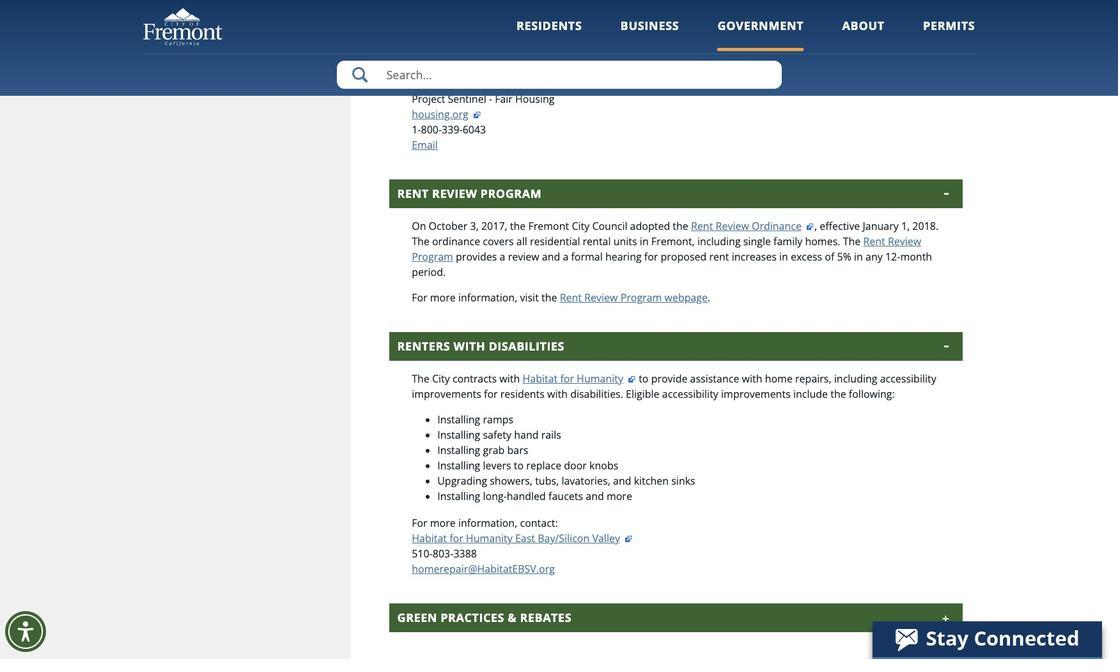 Task type: locate. For each thing, give the bounding box(es) containing it.
1 a from the left
[[500, 250, 505, 264]]

1 vertical spatial for
[[412, 517, 428, 531]]

sentinel inside project sentinel - fair housing housing.org 1-800-339-6043 email
[[448, 92, 486, 106]]

0 vertical spatial -
[[589, 67, 592, 81]]

rent up any
[[863, 235, 885, 249]]

fremont down the someone
[[483, 41, 524, 55]]

ordinance
[[432, 235, 480, 249]]

1 vertical spatial 510-
[[412, 547, 433, 562]]

0 horizontal spatial to
[[514, 459, 524, 473]]

include
[[793, 388, 828, 402]]

or
[[441, 26, 451, 40]]

1 horizontal spatial habitat
[[523, 372, 558, 386]]

for up 2270.
[[798, 26, 811, 40]]

accessibility down provide
[[662, 388, 719, 402]]

2 horizontal spatial program
[[621, 291, 662, 305]]

rental
[[583, 235, 611, 249]]

project down landlord,
[[512, 67, 545, 81]]

0 vertical spatial fremont,
[[866, 26, 910, 40]]

for right hearing
[[644, 250, 658, 264]]

& down the have
[[613, 41, 621, 55]]

and down knobs
[[613, 475, 631, 489]]

1 vertical spatial sentinel
[[448, 92, 486, 106]]

following:
[[849, 388, 895, 402]]

review
[[508, 250, 539, 264]]

program up 2017,
[[481, 186, 542, 202]]

safety
[[483, 429, 512, 443]]

for inside provides a review and a formal hearing for proposed rent increases in excess of 5% in any 12-month period.
[[644, 250, 658, 264]]

improvements
[[412, 388, 481, 402], [721, 388, 791, 402]]

510- left 3388
[[412, 547, 433, 562]]

0 vertical spatial 510-
[[739, 41, 760, 55]]

humanity up 3388
[[466, 532, 513, 546]]

january
[[863, 219, 899, 234]]

more down knobs
[[607, 490, 632, 504]]

program down hearing
[[621, 291, 662, 305]]

below:
[[807, 67, 839, 81]]

1 horizontal spatial program
[[481, 186, 542, 202]]

0 horizontal spatial program
[[412, 250, 453, 264]]

project sentinel - fair housing housing.org 1-800-339-6043 email
[[412, 92, 555, 152]]

0 vertical spatial their
[[738, 26, 761, 40]]

Search text field
[[337, 61, 782, 89]]

treated
[[650, 26, 685, 40]]

lavatories,
[[562, 475, 611, 489]]

0 horizontal spatial a
[[500, 250, 505, 264]]

program inside rent review program
[[412, 250, 453, 264]]

0 horizontal spatial 510-
[[412, 547, 433, 562]]

1 horizontal spatial accessibility
[[880, 372, 937, 386]]

humanity up disabilities.
[[577, 372, 623, 386]]

0 vertical spatial habitat
[[523, 372, 558, 386]]

the down renters
[[412, 372, 430, 386]]

city left contracts
[[432, 372, 450, 386]]

period.
[[412, 266, 446, 280]]

homerepair@habitatebsv.org link
[[412, 563, 555, 577]]

provides a review and a formal hearing for proposed rent increases in excess of 5% in any 12-month period.
[[412, 250, 932, 280]]

for
[[412, 291, 428, 305], [412, 517, 428, 531]]

single
[[743, 235, 771, 249]]

the
[[412, 235, 430, 249], [843, 235, 861, 249], [412, 372, 430, 386]]

tubs,
[[535, 475, 559, 489]]

their right view
[[685, 67, 708, 81]]

business
[[621, 18, 679, 33]]

0 vertical spatial &
[[613, 41, 621, 55]]

for
[[798, 26, 811, 40], [644, 250, 658, 264], [560, 372, 574, 386], [484, 388, 498, 402], [450, 532, 463, 546]]

bars
[[507, 444, 528, 458]]

rent review program down adopted
[[412, 235, 922, 264]]

humanity for for more information, contact: habitat for humanity east bay/silicon valley 510-803-3388 homerepair@habitatebsv.org
[[466, 532, 513, 546]]

1 horizontal spatial -
[[589, 67, 592, 81]]

3,
[[470, 219, 479, 234]]

1 horizontal spatial housing
[[644, 41, 683, 55]]

1 horizontal spatial improvements
[[721, 388, 791, 402]]

installing
[[437, 413, 480, 427], [437, 429, 480, 443], [437, 444, 480, 458], [437, 459, 480, 473], [437, 490, 480, 504]]

0 horizontal spatial fremont,
[[651, 235, 695, 249]]

habitat for humanity link
[[523, 372, 636, 386]]

excess
[[791, 250, 822, 264]]

housing.org
[[412, 108, 468, 122]]

project up housing.org
[[412, 92, 445, 106]]

2 a from the left
[[563, 250, 569, 264]]

fremont, inside , effective january 1, 2018. the ordinance covers all residential rental units in fremont, including single family homes. the
[[651, 235, 695, 249]]

0 horizontal spatial sentinel
[[448, 92, 486, 106]]

handled
[[507, 490, 546, 504]]

1 horizontal spatial fremont
[[528, 219, 569, 234]]

2 vertical spatial more
[[430, 517, 456, 531]]

rent
[[709, 250, 729, 264]]

0 vertical spatial information,
[[458, 291, 517, 305]]

and down lavatories,
[[586, 490, 604, 504]]

4 installing from the top
[[437, 459, 480, 473]]

3 installing from the top
[[437, 444, 480, 458]]

0 vertical spatial project
[[512, 67, 545, 81]]

for for for more information, visit the rent review program webpage .
[[412, 291, 428, 305]]

1 horizontal spatial project
[[512, 67, 545, 81]]

adopted
[[630, 219, 670, 234]]

12-
[[886, 250, 901, 264]]

1 vertical spatial program
[[412, 250, 453, 264]]

humanity
[[577, 372, 623, 386], [466, 532, 513, 546]]

0 horizontal spatial project
[[412, 92, 445, 106]]

1 horizontal spatial and
[[586, 490, 604, 504]]

1 vertical spatial housing
[[515, 92, 555, 106]]

a
[[500, 250, 505, 264], [563, 250, 569, 264]]

0 horizontal spatial and
[[542, 250, 560, 264]]

& left rebates
[[508, 611, 517, 626]]

habitat for information,
[[412, 532, 447, 546]]

the down on
[[412, 235, 430, 249]]

humanity for the city contracts with habitat for humanity
[[577, 372, 623, 386]]

0 horizontal spatial humanity
[[466, 532, 513, 546]]

1 vertical spatial fremont,
[[651, 235, 695, 249]]

1 vertical spatial &
[[508, 611, 517, 626]]

1 horizontal spatial including
[[834, 372, 878, 386]]

for inside for more information, contact: habitat for humanity east bay/silicon valley 510-803-3388 homerepair@habitatebsv.org
[[412, 517, 428, 531]]

also
[[452, 67, 472, 81]]

been
[[624, 26, 648, 40]]

contact down "at"
[[710, 67, 745, 81]]

0 vertical spatial accessibility
[[880, 372, 937, 386]]

1 horizontal spatial you
[[501, 26, 519, 40]]

fremont,
[[866, 26, 910, 40], [651, 235, 695, 249]]

0 horizontal spatial you
[[421, 26, 438, 40]]

habitat up residents
[[523, 372, 558, 386]]

more inside for more information, contact: habitat for humanity east bay/silicon valley 510-803-3388 homerepair@habitatebsv.org
[[430, 517, 456, 531]]

1 vertical spatial including
[[834, 372, 878, 386]]

for up 3388
[[450, 532, 463, 546]]

510- right "at"
[[739, 41, 760, 55]]

improvements down home
[[721, 388, 791, 402]]

more
[[430, 291, 456, 305], [607, 490, 632, 504], [430, 517, 456, 531]]

hand
[[514, 429, 539, 443]]

to down bars
[[514, 459, 524, 473]]

1 horizontal spatial their
[[738, 26, 761, 40]]

for up disabilities.
[[560, 372, 574, 386]]

0 horizontal spatial fair
[[495, 92, 513, 106]]

0 vertical spatial humanity
[[577, 372, 623, 386]]

to up eligible
[[639, 372, 649, 386]]

sentinel down landlord,
[[548, 67, 587, 81]]

1 vertical spatial humanity
[[466, 532, 513, 546]]

a down residential
[[563, 250, 569, 264]]

housing down search text box
[[515, 92, 555, 106]]

you right if
[[421, 26, 438, 40]]

0 horizontal spatial accessibility
[[662, 388, 719, 402]]

1 vertical spatial rent review program
[[412, 235, 922, 264]]

covers
[[483, 235, 514, 249]]

habitat
[[523, 372, 558, 386], [412, 532, 447, 546]]

1 horizontal spatial city
[[572, 219, 590, 234]]

1 vertical spatial fair
[[595, 67, 613, 81]]

accessibility up "following:"
[[880, 372, 937, 386]]

someone
[[454, 26, 498, 40]]

housing inside project sentinel - fair housing housing.org 1-800-339-6043 email
[[515, 92, 555, 106]]

2 for from the top
[[412, 517, 428, 531]]

contact
[[445, 41, 481, 55], [474, 67, 509, 81], [710, 67, 745, 81]]

0 vertical spatial housing
[[644, 41, 683, 55]]

2 horizontal spatial fair
[[623, 41, 641, 55]]

more down period. on the left
[[430, 291, 456, 305]]

- inside project sentinel - fair housing housing.org 1-800-339-6043 email
[[489, 92, 492, 106]]

the right include on the right
[[831, 388, 846, 402]]

the city contracts with habitat for humanity
[[412, 372, 623, 386]]

fremont
[[483, 41, 524, 55], [528, 219, 569, 234]]

in down adopted
[[640, 235, 649, 249]]

fair inside if you or someone you know feels they have been treated unfairly in their search for housing in fremont, please contact fremont landlord, tenant, & fair housing services at 510-574-2270.
[[623, 41, 641, 55]]

a down covers
[[500, 250, 505, 264]]

with up residents
[[500, 372, 520, 386]]

1 vertical spatial and
[[613, 475, 631, 489]]

rent up on
[[397, 186, 429, 202]]

search
[[763, 26, 795, 40]]

fair
[[623, 41, 641, 55], [595, 67, 613, 81], [495, 92, 513, 106]]

1 horizontal spatial to
[[639, 372, 649, 386]]

formal
[[571, 250, 603, 264]]

including
[[698, 235, 741, 249], [834, 372, 878, 386]]

2 vertical spatial fair
[[495, 92, 513, 106]]

in down family
[[779, 250, 788, 264]]

rent review program up 3,
[[397, 186, 542, 202]]

their inside if you or someone you know feels they have been treated unfairly in their search for housing in fremont, please contact fremont landlord, tenant, & fair housing services at 510-574-2270.
[[738, 26, 761, 40]]

and down residential
[[542, 250, 560, 264]]

0 vertical spatial for
[[412, 291, 428, 305]]

0 vertical spatial more
[[430, 291, 456, 305]]

city up rental
[[572, 219, 590, 234]]

email
[[412, 138, 438, 152]]

1 vertical spatial city
[[432, 372, 450, 386]]

information, inside for more information, contact: habitat for humanity east bay/silicon valley 510-803-3388 homerepair@habitatebsv.org
[[458, 517, 517, 531]]

0 horizontal spatial &
[[508, 611, 517, 626]]

disabilities
[[489, 339, 565, 354]]

6043
[[463, 123, 486, 137]]

in
[[727, 26, 736, 40], [855, 26, 864, 40], [640, 235, 649, 249], [779, 250, 788, 264], [854, 250, 863, 264]]

fair inside project sentinel - fair housing housing.org 1-800-339-6043 email
[[495, 92, 513, 106]]

services
[[686, 41, 725, 55]]

rent
[[397, 186, 429, 202], [691, 219, 713, 234], [863, 235, 885, 249], [560, 291, 582, 305]]

fremont up residential
[[528, 219, 569, 234]]

you left know
[[501, 26, 519, 40]]

& inside if you or someone you know feels they have been treated unfairly in their search for housing in fremont, please contact fremont landlord, tenant, & fair housing services at 510-574-2270.
[[613, 41, 621, 55]]

contact right also
[[474, 67, 509, 81]]

including up "following:"
[[834, 372, 878, 386]]

to inside installing ramps installing safety hand rails installing grab bars installing levers to replace door knobs upgrading showers, tubs, lavatories, and kitchen sinks installing long-handled faucets and more
[[514, 459, 524, 473]]

improvements down contracts
[[412, 388, 481, 402]]

housing
[[644, 41, 683, 55], [515, 92, 555, 106]]

1 vertical spatial habitat
[[412, 532, 447, 546]]

2 vertical spatial program
[[621, 291, 662, 305]]

information, left the visit
[[458, 291, 517, 305]]

2018.
[[913, 219, 939, 234]]

1 information, from the top
[[458, 291, 517, 305]]

1 for from the top
[[412, 291, 428, 305]]

to inside to provide assistance with home repairs, including accessibility improvements for residents with disabilities. eligible accessibility improvements include the following:
[[639, 372, 649, 386]]

accessibility
[[880, 372, 937, 386], [662, 388, 719, 402]]

for down contracts
[[484, 388, 498, 402]]

0 vertical spatial to
[[639, 372, 649, 386]]

0 horizontal spatial habitat
[[412, 532, 447, 546]]

0 horizontal spatial fremont
[[483, 41, 524, 55]]

1 horizontal spatial a
[[563, 250, 569, 264]]

for inside to provide assistance with home repairs, including accessibility improvements for residents with disabilities. eligible accessibility improvements include the following:
[[484, 388, 498, 402]]

1 horizontal spatial &
[[613, 41, 621, 55]]

1 vertical spatial accessibility
[[662, 388, 719, 402]]

0 vertical spatial including
[[698, 235, 741, 249]]

fremont, up proposed
[[651, 235, 695, 249]]

contact inside if you or someone you know feels they have been treated unfairly in their search for housing in fremont, please contact fremont landlord, tenant, & fair housing services at 510-574-2270.
[[445, 41, 481, 55]]

the inside to provide assistance with home repairs, including accessibility improvements for residents with disabilities. eligible accessibility improvements include the following:
[[831, 388, 846, 402]]

1 vertical spatial -
[[489, 92, 492, 106]]

0 horizontal spatial -
[[489, 92, 492, 106]]

fremont, right housing
[[866, 26, 910, 40]]

2 horizontal spatial and
[[613, 475, 631, 489]]

0 horizontal spatial their
[[685, 67, 708, 81]]

with down habitat for humanity link
[[547, 388, 568, 402]]

you
[[412, 67, 430, 81]]

to provide assistance with home repairs, including accessibility improvements for residents with disabilities. eligible accessibility improvements include the following:
[[412, 372, 937, 402]]

0 horizontal spatial improvements
[[412, 388, 481, 402]]

program up period. on the left
[[412, 250, 453, 264]]

rent review ordinance link
[[691, 219, 815, 234]]

about
[[842, 18, 885, 33]]

sentinel
[[548, 67, 587, 81], [448, 92, 486, 106]]

residential
[[530, 235, 580, 249]]

know
[[521, 26, 547, 40]]

0 horizontal spatial housing
[[515, 92, 555, 106]]

sentinel up housing.org link
[[448, 92, 486, 106]]

all
[[517, 235, 527, 249]]

1 horizontal spatial 510-
[[739, 41, 760, 55]]

contact down the someone
[[445, 41, 481, 55]]

their up 574-
[[738, 26, 761, 40]]

units
[[614, 235, 637, 249]]

1 vertical spatial project
[[412, 92, 445, 106]]

0 vertical spatial city
[[572, 219, 590, 234]]

tab list
[[389, 0, 963, 633]]

0 vertical spatial and
[[542, 250, 560, 264]]

habitat up 803-
[[412, 532, 447, 546]]

tenant,
[[575, 41, 611, 55]]

including up rent
[[698, 235, 741, 249]]

council
[[592, 219, 628, 234]]

0 horizontal spatial including
[[698, 235, 741, 249]]

1 horizontal spatial humanity
[[577, 372, 623, 386]]

information, for visit
[[458, 291, 517, 305]]

information, down long-
[[458, 517, 517, 531]]

fremont inside if you or someone you know feels they have been treated unfairly in their search for housing in fremont, please contact fremont landlord, tenant, & fair housing services at 510-574-2270.
[[483, 41, 524, 55]]

disabilities.
[[570, 388, 623, 402]]

1 vertical spatial fremont
[[528, 219, 569, 234]]

0 vertical spatial fair
[[623, 41, 641, 55]]

1 horizontal spatial fremont,
[[866, 26, 910, 40]]

the up rent review program link
[[673, 219, 689, 234]]

2 information, from the top
[[458, 517, 517, 531]]

1 horizontal spatial sentinel
[[548, 67, 587, 81]]

-
[[589, 67, 592, 81], [489, 92, 492, 106]]

more up 803-
[[430, 517, 456, 531]]

in right housing
[[855, 26, 864, 40]]

housing down treated
[[644, 41, 683, 55]]

1 vertical spatial more
[[607, 490, 632, 504]]

1 vertical spatial information,
[[458, 517, 517, 531]]

0 vertical spatial fremont
[[483, 41, 524, 55]]

humanity inside for more information, contact: habitat for humanity east bay/silicon valley 510-803-3388 homerepair@habitatebsv.org
[[466, 532, 513, 546]]

habitat inside for more information, contact: habitat for humanity east bay/silicon valley 510-803-3388 homerepair@habitatebsv.org
[[412, 532, 447, 546]]

city
[[572, 219, 590, 234], [432, 372, 450, 386]]

for more information, visit the rent review program webpage .
[[412, 291, 711, 305]]

assistance
[[690, 372, 739, 386]]

1 vertical spatial to
[[514, 459, 524, 473]]



Task type: describe. For each thing, give the bounding box(es) containing it.
1 installing from the top
[[437, 413, 480, 427]]

1 vertical spatial their
[[685, 67, 708, 81]]

with left home
[[742, 372, 763, 386]]

with up contracts
[[454, 339, 485, 354]]

1,
[[902, 219, 910, 234]]

510- inside if you or someone you know feels they have been treated unfairly in their search for housing in fremont, please contact fremont landlord, tenant, & fair housing services at 510-574-2270.
[[739, 41, 760, 55]]

business link
[[621, 18, 679, 51]]

effective
[[820, 219, 860, 234]]

in inside , effective january 1, 2018. the ordinance covers all residential rental units in fremont, including single family homes. the
[[640, 235, 649, 249]]

hearing
[[605, 250, 642, 264]]

can
[[433, 67, 450, 81]]

, effective january 1, 2018. the ordinance covers all residential rental units in fremont, including single family homes. the
[[412, 219, 939, 249]]

more for for more information, visit the rent review program webpage .
[[430, 291, 456, 305]]

510- inside for more information, contact: habitat for humanity east bay/silicon valley 510-803-3388 homerepair@habitatebsv.org
[[412, 547, 433, 562]]

and inside provides a review and a formal hearing for proposed rent increases in excess of 5% in any 12-month period.
[[542, 250, 560, 264]]

landlord,
[[527, 41, 572, 55]]

rent up rent
[[691, 219, 713, 234]]

valley
[[592, 532, 620, 546]]

stay connected image
[[873, 622, 1101, 658]]

project inside project sentinel - fair housing housing.org 1-800-339-6043 email
[[412, 92, 445, 106]]

unfairly
[[688, 26, 724, 40]]

family
[[774, 235, 803, 249]]

1 improvements from the left
[[412, 388, 481, 402]]

provides
[[456, 250, 497, 264]]

knobs
[[590, 459, 619, 473]]

housing inside if you or someone you know feels they have been treated unfairly in their search for housing in fremont, please contact fremont landlord, tenant, & fair housing services at 510-574-2270.
[[644, 41, 683, 55]]

including inside to provide assistance with home repairs, including accessibility improvements for residents with disabilities. eligible accessibility improvements include the following:
[[834, 372, 878, 386]]

0 horizontal spatial city
[[432, 372, 450, 386]]

2 you from the left
[[501, 26, 519, 40]]

at
[[727, 41, 737, 55]]

replace
[[526, 459, 562, 473]]

housing
[[814, 26, 852, 40]]

rent review program link
[[412, 235, 922, 264]]

the up all
[[510, 219, 526, 234]]

2 vertical spatial and
[[586, 490, 604, 504]]

showers,
[[490, 475, 533, 489]]

proposed
[[661, 250, 707, 264]]

0 vertical spatial rent review program
[[397, 186, 542, 202]]

have
[[598, 26, 621, 40]]

of
[[825, 250, 835, 264]]

for for for more information, contact: habitat for humanity east bay/silicon valley 510-803-3388 homerepair@habitatebsv.org
[[412, 517, 428, 531]]

including inside , effective january 1, 2018. the ordinance covers all residential rental units in fremont, including single family homes. the
[[698, 235, 741, 249]]

email link
[[412, 138, 438, 152]]

5%
[[837, 250, 852, 264]]

feels
[[550, 26, 572, 40]]

habitat for humanity east bay/silicon valley link
[[412, 532, 633, 546]]

permits link
[[923, 18, 975, 51]]

on october 3, 2017, the fremont city council adopted the rent review ordinance
[[412, 219, 802, 234]]

about link
[[842, 18, 885, 51]]

803-
[[433, 547, 454, 562]]

rent right the visit
[[560, 291, 582, 305]]

1-
[[412, 123, 421, 137]]

ramps
[[483, 413, 514, 427]]

1 you from the left
[[421, 26, 438, 40]]

webpage
[[665, 291, 708, 305]]

if
[[412, 26, 418, 40]]

housing.
[[616, 67, 657, 81]]

5 installing from the top
[[437, 490, 480, 504]]

in up "at"
[[727, 26, 736, 40]]

repairs,
[[795, 372, 832, 386]]

view
[[660, 67, 683, 81]]

1 horizontal spatial fair
[[595, 67, 613, 81]]

renters
[[397, 339, 450, 354]]

residents
[[501, 388, 545, 402]]

review down formal
[[585, 291, 618, 305]]

3388
[[454, 547, 477, 562]]

government link
[[718, 18, 804, 51]]

rebates
[[520, 611, 572, 626]]

rent review program webpage link
[[560, 291, 708, 305]]

0 vertical spatial program
[[481, 186, 542, 202]]

practices
[[441, 611, 505, 626]]

sinks
[[672, 475, 696, 489]]

review up single
[[716, 219, 749, 234]]

800-
[[421, 123, 442, 137]]

for inside if you or someone you know feels they have been treated unfairly in their search for housing in fremont, please contact fremont landlord, tenant, & fair housing services at 510-574-2270.
[[798, 26, 811, 40]]

2017,
[[481, 219, 508, 234]]

please
[[412, 41, 443, 55]]

339-
[[442, 123, 463, 137]]

review up the october
[[432, 186, 477, 202]]

2270.
[[781, 41, 807, 55]]

rent inside rent review program
[[863, 235, 885, 249]]

installing ramps installing safety hand rails installing grab bars installing levers to replace door knobs upgrading showers, tubs, lavatories, and kitchen sinks installing long-handled faucets and more
[[437, 413, 696, 504]]

for more information, contact: habitat for humanity east bay/silicon valley 510-803-3388 homerepair@habitatebsv.org
[[412, 517, 620, 577]]

you can also contact project sentinel - fair housing. view their contact information below:
[[412, 67, 839, 81]]

month
[[901, 250, 932, 264]]

.
[[708, 291, 711, 305]]

east
[[515, 532, 535, 546]]

0 vertical spatial sentinel
[[548, 67, 587, 81]]

tab list containing rent review program
[[389, 0, 963, 633]]

ordinance
[[752, 219, 802, 234]]

more for for more information, contact: habitat for humanity east bay/silicon valley 510-803-3388 homerepair@habitatebsv.org
[[430, 517, 456, 531]]

door
[[564, 459, 587, 473]]

for inside for more information, contact: habitat for humanity east bay/silicon valley 510-803-3388 homerepair@habitatebsv.org
[[450, 532, 463, 546]]

2 improvements from the left
[[721, 388, 791, 402]]

on
[[412, 219, 426, 234]]

information, for contact:
[[458, 517, 517, 531]]

habitat for contracts
[[523, 372, 558, 386]]

in right 5%
[[854, 250, 863, 264]]

visit
[[520, 291, 539, 305]]

bay/silicon
[[538, 532, 590, 546]]

review down 1,
[[888, 235, 922, 249]]

2 installing from the top
[[437, 429, 480, 443]]

the up 5%
[[843, 235, 861, 249]]

residents link
[[517, 18, 582, 51]]

fremont, inside if you or someone you know feels they have been treated unfairly in their search for housing in fremont, please contact fremont landlord, tenant, & fair housing services at 510-574-2270.
[[866, 26, 910, 40]]

provide
[[651, 372, 688, 386]]

any
[[866, 250, 883, 264]]

contact:
[[520, 517, 558, 531]]

more inside installing ramps installing safety hand rails installing grab bars installing levers to replace door knobs upgrading showers, tubs, lavatories, and kitchen sinks installing long-handled faucets and more
[[607, 490, 632, 504]]

long-
[[483, 490, 507, 504]]

housing.org link
[[412, 108, 481, 122]]

homes.
[[805, 235, 841, 249]]

october
[[429, 219, 468, 234]]

the right the visit
[[542, 291, 557, 305]]



Task type: vqa. For each thing, say whether or not it's contained in the screenshot.
THE FAIR
yes



